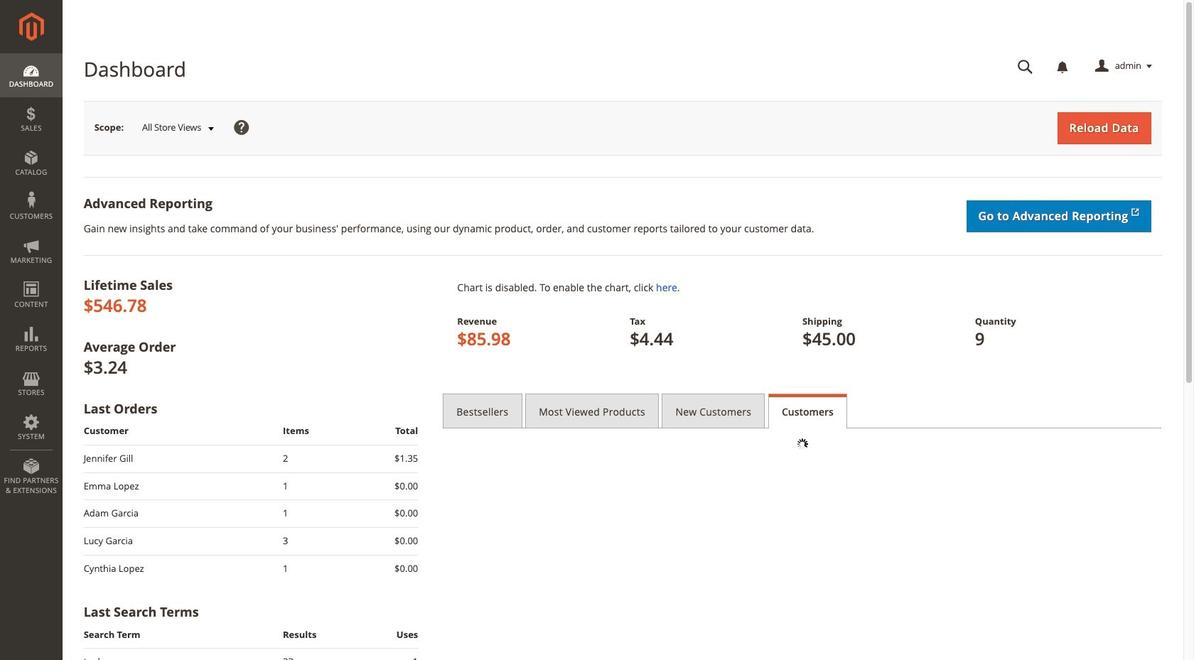 Task type: locate. For each thing, give the bounding box(es) containing it.
None text field
[[1008, 54, 1043, 79]]

tab list
[[443, 394, 1162, 429]]

tab panel
[[443, 428, 1162, 460]]

menu bar
[[0, 53, 63, 503]]



Task type: vqa. For each thing, say whether or not it's contained in the screenshot.
text box
yes



Task type: describe. For each thing, give the bounding box(es) containing it.
magento admin panel image
[[19, 12, 44, 41]]



